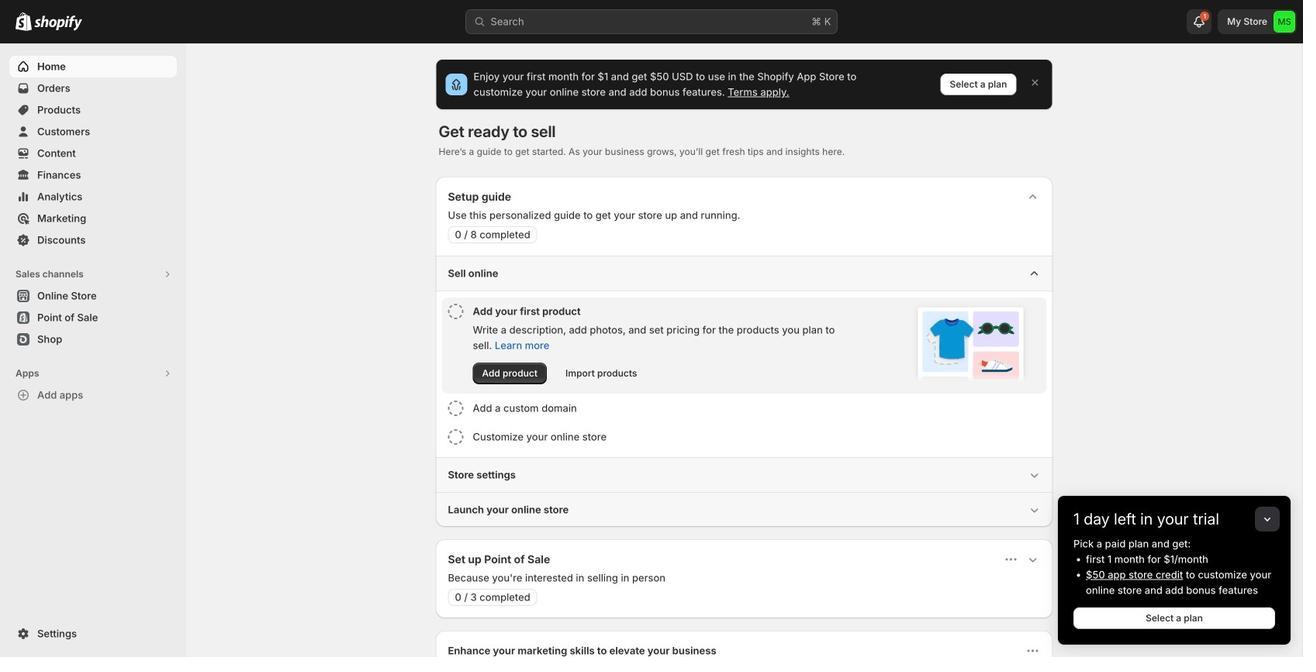 Task type: describe. For each thing, give the bounding box(es) containing it.
setup guide region
[[436, 177, 1053, 528]]

shopify image
[[34, 15, 82, 31]]



Task type: locate. For each thing, give the bounding box(es) containing it.
mark customize your online store as done image
[[448, 430, 464, 445]]

mark add a custom domain as done image
[[448, 401, 464, 417]]

guide categories group
[[436, 256, 1053, 528]]

sell online group
[[436, 256, 1053, 458]]

shopify image
[[16, 12, 32, 31]]

my store image
[[1274, 11, 1296, 33]]

customize your online store group
[[442, 424, 1047, 452]]

mark add your first product as done image
[[448, 304, 464, 320]]

add a custom domain group
[[442, 395, 1047, 423]]

add your first product group
[[442, 298, 1047, 394]]



